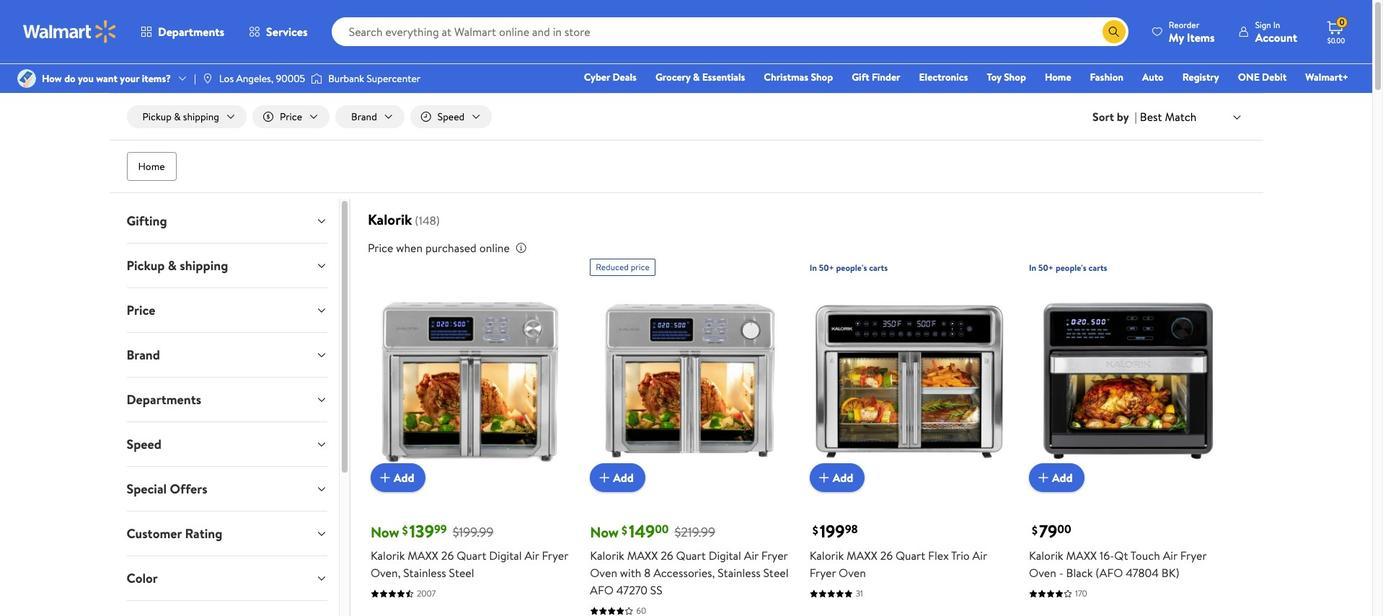 Task type: locate. For each thing, give the bounding box(es) containing it.
1 horizontal spatial add to cart image
[[816, 470, 833, 487]]

0 horizontal spatial  image
[[17, 69, 36, 88]]

kalorik for kalorik (148)
[[368, 210, 412, 229]]

pickup & shipping button down gifting dropdown button on the left
[[115, 244, 339, 288]]

departments tab
[[115, 378, 339, 422]]

stainless right accessories, in the bottom of the page
[[718, 566, 761, 582]]

0 horizontal spatial in 50+ people's carts
[[810, 262, 888, 274]]

quart left flex
[[896, 549, 926, 564]]

pickup & shipping down the gifting
[[127, 257, 228, 275]]

2 add to cart image from the left
[[1035, 470, 1052, 487]]

0 horizontal spatial home link
[[127, 152, 176, 181]]

1 horizontal spatial 26
[[661, 549, 674, 564]]

quart
[[457, 549, 487, 564], [676, 549, 706, 564], [896, 549, 926, 564]]

0 vertical spatial departments button
[[128, 14, 237, 49]]

home link up the gifting
[[127, 152, 176, 181]]

1 horizontal spatial oven
[[839, 566, 866, 582]]

26 for 149
[[661, 549, 674, 564]]

$ left 199
[[813, 523, 818, 539]]

1 vertical spatial shipping
[[180, 257, 228, 275]]

home link
[[1039, 69, 1078, 85], [127, 152, 176, 181]]

4 add button from the left
[[1029, 464, 1085, 493]]

1 horizontal spatial  image
[[202, 73, 213, 84]]

speed
[[438, 110, 465, 124], [127, 436, 162, 454]]

fryer
[[542, 549, 568, 564], [762, 549, 788, 564], [1181, 549, 1207, 564], [810, 566, 836, 582]]

1 people's from the left
[[836, 262, 867, 274]]

in inside "sign in account"
[[1274, 18, 1281, 31]]

47270
[[617, 583, 648, 599]]

4 maxx from the left
[[1066, 549, 1097, 564]]

air inside kalorik maxx 26 quart flex trio air fryer oven
[[973, 549, 987, 564]]

oven
[[590, 566, 617, 582], [839, 566, 866, 582], [1029, 566, 1057, 582]]

1 horizontal spatial in
[[1029, 262, 1037, 274]]

home
[[1045, 70, 1072, 84], [138, 159, 165, 174]]

sign in account
[[1256, 18, 1298, 45]]

registry link
[[1176, 69, 1226, 85]]

3 add button from the left
[[810, 464, 865, 493]]

shop inside 'link'
[[811, 70, 833, 84]]

2 add from the left
[[613, 471, 634, 486]]

1 add button from the left
[[371, 464, 426, 493]]

26 inside now $ 149 00 $219.99 kalorik maxx 26 quart digital air fryer oven with 8 accessories, stainless steel afo 47270 ss
[[661, 549, 674, 564]]

1 vertical spatial brand button
[[115, 333, 339, 377]]

2 horizontal spatial in
[[1274, 18, 1281, 31]]

add up $ 79 00
[[1052, 471, 1073, 486]]

kalorik up with
[[590, 549, 625, 564]]

2 50+ from the left
[[1039, 262, 1054, 274]]

add to cart image
[[596, 470, 613, 487], [816, 470, 833, 487]]

stainless up 2007
[[403, 566, 446, 582]]

shop right toy
[[1004, 70, 1026, 84]]

1 shop from the left
[[811, 70, 833, 84]]

3 26 from the left
[[880, 549, 893, 564]]

1 horizontal spatial now
[[590, 523, 619, 543]]

electronics
[[919, 70, 968, 84]]

pickup & shipping inside 'sort and filter section' element
[[142, 110, 219, 124]]

3 $ from the left
[[813, 523, 818, 539]]

1 horizontal spatial speed
[[438, 110, 465, 124]]

2 maxx from the left
[[627, 549, 658, 564]]

kalorik inside now $ 149 00 $219.99 kalorik maxx 26 quart digital air fryer oven with 8 accessories, stainless steel afo 47270 ss
[[590, 549, 625, 564]]

maxx down 139 at the left of page
[[408, 549, 439, 564]]

pickup & shipping button
[[127, 105, 247, 128], [115, 244, 339, 288]]

pickup & shipping for pickup & shipping dropdown button related to pickup & shipping tab
[[127, 257, 228, 275]]

& for pickup & shipping dropdown button related to pickup & shipping tab
[[168, 257, 177, 275]]

oven inside kalorik maxx 26 quart flex trio air fryer oven
[[839, 566, 866, 582]]

in for 199
[[810, 262, 817, 274]]

special offers tab
[[115, 467, 339, 511]]

pickup down the gifting
[[127, 257, 165, 275]]

shipping down los
[[183, 110, 219, 124]]

$199.99
[[453, 524, 494, 542]]

0 horizontal spatial home
[[138, 159, 165, 174]]

quart inside the now $ 139 99 $199.99 kalorik maxx 26 quart digital air fryer oven, stainless steel
[[457, 549, 487, 564]]

fryer inside now $ 149 00 $219.99 kalorik maxx 26 quart digital air fryer oven with 8 accessories, stainless steel afo 47270 ss
[[762, 549, 788, 564]]

2 carts from the left
[[1089, 262, 1108, 274]]

| inside 'sort and filter section' element
[[1135, 109, 1137, 125]]

add button up 139 at the left of page
[[371, 464, 426, 493]]

2 add to cart image from the left
[[816, 470, 833, 487]]

add button up 149
[[590, 464, 645, 493]]

1 vertical spatial pickup & shipping
[[127, 257, 228, 275]]

1 vertical spatial brand
[[127, 346, 160, 364]]

1 horizontal spatial brand
[[351, 110, 377, 124]]

0 horizontal spatial digital
[[489, 549, 522, 564]]

0 horizontal spatial speed
[[127, 436, 162, 454]]

0 vertical spatial price
[[280, 110, 302, 124]]

how
[[42, 71, 62, 86]]

 image left los
[[202, 73, 213, 84]]

price when purchased online
[[368, 240, 510, 256]]

0 vertical spatial pickup & shipping button
[[127, 105, 247, 128]]

2 stainless from the left
[[718, 566, 761, 582]]

4 $ from the left
[[1032, 523, 1038, 539]]

0 horizontal spatial carts
[[869, 262, 888, 274]]

50+ for 79
[[1039, 262, 1054, 274]]

items
[[1187, 29, 1215, 45]]

kalorik
[[368, 210, 412, 229], [371, 549, 405, 564], [590, 549, 625, 564], [810, 549, 844, 564], [1029, 549, 1064, 564]]

2 horizontal spatial quart
[[896, 549, 926, 564]]

0 horizontal spatial add to cart image
[[596, 470, 613, 487]]

1 vertical spatial &
[[174, 110, 181, 124]]

0 vertical spatial brand
[[351, 110, 377, 124]]

2 digital from the left
[[709, 549, 742, 564]]

2 steel from the left
[[764, 566, 789, 582]]

0 horizontal spatial 00
[[655, 522, 669, 538]]

0 horizontal spatial oven
[[590, 566, 617, 582]]

Walmart Site-Wide search field
[[332, 17, 1129, 46]]

maxx up black
[[1066, 549, 1097, 564]]

1 maxx from the left
[[408, 549, 439, 564]]

$ 199 98
[[813, 520, 858, 544]]

price
[[280, 110, 302, 124], [368, 240, 393, 256], [127, 302, 155, 320]]

shipping down gifting dropdown button on the left
[[180, 257, 228, 275]]

1 quart from the left
[[457, 549, 487, 564]]

0 horizontal spatial add to cart image
[[376, 470, 394, 487]]

pickup & shipping button for 'sort and filter section' element
[[127, 105, 247, 128]]

0 horizontal spatial now
[[371, 523, 399, 543]]

1 horizontal spatial stainless
[[718, 566, 761, 582]]

0 vertical spatial price button
[[252, 105, 330, 128]]

color tab
[[115, 557, 339, 601]]

26 up accessories, in the bottom of the page
[[661, 549, 674, 564]]

1 carts from the left
[[869, 262, 888, 274]]

with
[[620, 566, 642, 582]]

pickup inside tab
[[127, 257, 165, 275]]

pickup for 'sort and filter section' element pickup & shipping dropdown button
[[142, 110, 172, 124]]

maxx down 98 on the right bottom of page
[[847, 549, 878, 564]]

quart inside kalorik maxx 26 quart flex trio air fryer oven
[[896, 549, 926, 564]]

quart for 149
[[676, 549, 706, 564]]

0 vertical spatial home link
[[1039, 69, 1078, 85]]

1 vertical spatial pickup
[[127, 257, 165, 275]]

add button up $ 199 98
[[810, 464, 865, 493]]

brand inside 'sort and filter section' element
[[351, 110, 377, 124]]

2007
[[417, 588, 436, 601]]

4 air from the left
[[1163, 549, 1178, 564]]

1 in 50+ people's carts from the left
[[810, 262, 888, 274]]

brand button down price tab
[[115, 333, 339, 377]]

1 horizontal spatial price
[[280, 110, 302, 124]]

speed button
[[410, 105, 492, 128], [115, 423, 339, 467]]

2 horizontal spatial oven
[[1029, 566, 1057, 582]]

quart down $199.99
[[457, 549, 487, 564]]

3 maxx from the left
[[847, 549, 878, 564]]

oven left -
[[1029, 566, 1057, 582]]

2 vertical spatial price
[[127, 302, 155, 320]]

1 horizontal spatial carts
[[1089, 262, 1108, 274]]

kalorik inside kalorik maxx 16-qt touch air fryer oven - black (afo 47804 bk)
[[1029, 549, 1064, 564]]

2 shop from the left
[[1004, 70, 1026, 84]]

pickup & shipping inside tab
[[127, 257, 228, 275]]

digital
[[489, 549, 522, 564], [709, 549, 742, 564]]

1 horizontal spatial quart
[[676, 549, 706, 564]]

1 stainless from the left
[[403, 566, 446, 582]]

oven up afo
[[590, 566, 617, 582]]

price button inside 'sort and filter section' element
[[252, 105, 330, 128]]

0 horizontal spatial |
[[194, 71, 196, 86]]

now inside the now $ 139 99 $199.99 kalorik maxx 26 quart digital air fryer oven, stainless steel
[[371, 523, 399, 543]]

shipping for 'sort and filter section' element
[[183, 110, 219, 124]]

| left los
[[194, 71, 196, 86]]

price button down pickup & shipping tab
[[115, 289, 339, 333]]

pickup & shipping for 'sort and filter section' element pickup & shipping dropdown button
[[142, 110, 219, 124]]

quart inside now $ 149 00 $219.99 kalorik maxx 26 quart digital air fryer oven with 8 accessories, stainless steel afo 47270 ss
[[676, 549, 706, 564]]

flex
[[928, 549, 949, 564]]

now inside now $ 149 00 $219.99 kalorik maxx 26 quart digital air fryer oven with 8 accessories, stainless steel afo 47270 ss
[[590, 523, 619, 543]]

1 vertical spatial |
[[1135, 109, 1137, 125]]

2 now from the left
[[590, 523, 619, 543]]

00
[[655, 522, 669, 538], [1058, 522, 1072, 538]]

0 vertical spatial pickup
[[142, 110, 172, 124]]

speed button inside 'sort and filter section' element
[[410, 105, 492, 128]]

1 air from the left
[[525, 549, 539, 564]]

oven inside kalorik maxx 16-qt touch air fryer oven - black (afo 47804 bk)
[[1029, 566, 1057, 582]]

1 vertical spatial pickup & shipping button
[[115, 244, 339, 288]]

$ left 79
[[1032, 523, 1038, 539]]

2 horizontal spatial 26
[[880, 549, 893, 564]]

one
[[1238, 70, 1260, 84]]

add up 139 at the left of page
[[394, 471, 414, 486]]

 image left how at the left of page
[[17, 69, 36, 88]]

add to cart image for $219.99
[[596, 470, 613, 487]]

1 vertical spatial departments button
[[115, 378, 339, 422]]

2 horizontal spatial  image
[[311, 71, 323, 86]]

1 now from the left
[[371, 523, 399, 543]]

& inside 'sort and filter section' element
[[174, 110, 181, 124]]

trio
[[952, 549, 970, 564]]

kalorik up oven,
[[371, 549, 405, 564]]

00 left $219.99 on the bottom
[[655, 522, 669, 538]]

shop right christmas
[[811, 70, 833, 84]]

1 vertical spatial price
[[368, 240, 393, 256]]

1 horizontal spatial |
[[1135, 109, 1137, 125]]

best match button
[[1137, 107, 1246, 126]]

1 steel from the left
[[449, 566, 474, 582]]

 image
[[17, 69, 36, 88], [311, 71, 323, 86], [202, 73, 213, 84]]

now for 149
[[590, 523, 619, 543]]

oven,
[[371, 566, 401, 582]]

1 vertical spatial home link
[[127, 152, 176, 181]]

pickup
[[142, 110, 172, 124], [127, 257, 165, 275]]

speed inside 'sort and filter section' element
[[438, 110, 465, 124]]

1 horizontal spatial add to cart image
[[1035, 470, 1052, 487]]

1 50+ from the left
[[819, 262, 834, 274]]

shop for toy shop
[[1004, 70, 1026, 84]]

pickup & shipping tab
[[115, 244, 339, 288]]

1 horizontal spatial shop
[[1004, 70, 1026, 84]]

kalorik up -
[[1029, 549, 1064, 564]]

quart for 139
[[457, 549, 487, 564]]

now
[[371, 523, 399, 543], [590, 523, 619, 543]]

pickup down items?
[[142, 110, 172, 124]]

$ left 139 at the left of page
[[402, 523, 408, 539]]

0 horizontal spatial 26
[[441, 549, 454, 564]]

0 vertical spatial |
[[194, 71, 196, 86]]

home up the gifting
[[138, 159, 165, 174]]

add
[[394, 471, 414, 486], [613, 471, 634, 486], [833, 471, 854, 486], [1052, 471, 1073, 486]]

1 $ from the left
[[402, 523, 408, 539]]

1 horizontal spatial in 50+ people's carts
[[1029, 262, 1108, 274]]

account
[[1256, 29, 1298, 45]]

3 quart from the left
[[896, 549, 926, 564]]

2 $ from the left
[[622, 523, 628, 539]]

 image for burbank
[[311, 71, 323, 86]]

price
[[631, 261, 650, 273]]

2 horizontal spatial price
[[368, 240, 393, 256]]

brand button down "burbank supercenter"
[[335, 105, 405, 128]]

kalorik up the when on the left top
[[368, 210, 412, 229]]

0 horizontal spatial stainless
[[403, 566, 446, 582]]

maxx
[[408, 549, 439, 564], [627, 549, 658, 564], [847, 549, 878, 564], [1066, 549, 1097, 564]]

0 vertical spatial speed
[[438, 110, 465, 124]]

speed button down supercenter
[[410, 105, 492, 128]]

1 vertical spatial speed
[[127, 436, 162, 454]]

1 horizontal spatial 00
[[1058, 522, 1072, 538]]

afo
[[590, 583, 614, 599]]

add up 149
[[613, 471, 634, 486]]

deals
[[613, 70, 637, 84]]

$
[[402, 523, 408, 539], [622, 523, 628, 539], [813, 523, 818, 539], [1032, 523, 1038, 539]]

1 vertical spatial speed button
[[115, 423, 339, 467]]

steel
[[449, 566, 474, 582], [764, 566, 789, 582]]

gifting tab
[[115, 199, 339, 243]]

0 horizontal spatial steel
[[449, 566, 474, 582]]

now left 139 at the left of page
[[371, 523, 399, 543]]

1 vertical spatial home
[[138, 159, 165, 174]]

$ 79 00
[[1032, 520, 1072, 544]]

0 vertical spatial shipping
[[183, 110, 219, 124]]

1 add to cart image from the left
[[376, 470, 394, 487]]

price inside 'sort and filter section' element
[[280, 110, 302, 124]]

gifting
[[127, 212, 167, 230]]

add button for 199
[[810, 464, 865, 493]]

0 vertical spatial pickup & shipping
[[142, 110, 219, 124]]

$ left 149
[[622, 523, 628, 539]]

reduced
[[596, 261, 629, 273]]

79
[[1039, 520, 1058, 544]]

cyber deals link
[[578, 69, 643, 85]]

pickup & shipping down items?
[[142, 110, 219, 124]]

2 vertical spatial &
[[168, 257, 177, 275]]

departments button
[[128, 14, 237, 49], [115, 378, 339, 422]]

26 left flex
[[880, 549, 893, 564]]

 image right 90005
[[311, 71, 323, 86]]

sort and filter section element
[[109, 94, 1263, 140]]

0 horizontal spatial speed button
[[115, 423, 339, 467]]

0 horizontal spatial 50+
[[819, 262, 834, 274]]

1 horizontal spatial home link
[[1039, 69, 1078, 85]]

air
[[525, 549, 539, 564], [744, 549, 759, 564], [973, 549, 987, 564], [1163, 549, 1178, 564]]

add to cart image
[[376, 470, 394, 487], [1035, 470, 1052, 487]]

1 00 from the left
[[655, 522, 669, 538]]

speed button up special offers tab
[[115, 423, 339, 467]]

shipping inside 'sort and filter section' element
[[183, 110, 219, 124]]

digital down $219.99 on the bottom
[[709, 549, 742, 564]]

registry
[[1183, 70, 1220, 84]]

1 horizontal spatial people's
[[1056, 262, 1087, 274]]

kalorik inside the now $ 139 99 $199.99 kalorik maxx 26 quart digital air fryer oven, stainless steel
[[371, 549, 405, 564]]

0 vertical spatial brand button
[[335, 105, 405, 128]]

price button
[[252, 105, 330, 128], [115, 289, 339, 333]]

air inside kalorik maxx 16-qt touch air fryer oven - black (afo 47804 bk)
[[1163, 549, 1178, 564]]

$ inside $ 199 98
[[813, 523, 818, 539]]

pickup & shipping button for pickup & shipping tab
[[115, 244, 339, 288]]

pickup & shipping
[[142, 110, 219, 124], [127, 257, 228, 275]]

26 inside the now $ 139 99 $199.99 kalorik maxx 26 quart digital air fryer oven, stainless steel
[[441, 549, 454, 564]]

$ inside now $ 149 00 $219.99 kalorik maxx 26 quart digital air fryer oven with 8 accessories, stainless steel afo 47270 ss
[[622, 523, 628, 539]]

1 horizontal spatial 50+
[[1039, 262, 1054, 274]]

shipping inside tab
[[180, 257, 228, 275]]

price button down 90005
[[252, 105, 330, 128]]

2 26 from the left
[[661, 549, 674, 564]]

1 add to cart image from the left
[[596, 470, 613, 487]]

149
[[629, 520, 655, 544]]

rating
[[185, 525, 222, 543]]

carts for 199
[[869, 262, 888, 274]]

00 up -
[[1058, 522, 1072, 538]]

0 horizontal spatial in
[[810, 262, 817, 274]]

qt
[[1115, 549, 1129, 564]]

in 50+ people's carts for 199
[[810, 262, 888, 274]]

2 oven from the left
[[839, 566, 866, 582]]

speed tab
[[115, 423, 339, 467]]

0 horizontal spatial price
[[127, 302, 155, 320]]

fryer inside kalorik maxx 16-qt touch air fryer oven - black (afo 47804 bk)
[[1181, 549, 1207, 564]]

3 air from the left
[[973, 549, 987, 564]]

2 in 50+ people's carts from the left
[[1029, 262, 1108, 274]]

0 vertical spatial departments
[[158, 24, 224, 40]]

pickup inside 'sort and filter section' element
[[142, 110, 172, 124]]

shipping for pickup & shipping tab
[[180, 257, 228, 275]]

oven up 31
[[839, 566, 866, 582]]

| right the by
[[1135, 109, 1137, 125]]

2 quart from the left
[[676, 549, 706, 564]]

kalorik inside kalorik maxx 26 quart flex trio air fryer oven
[[810, 549, 844, 564]]

0 horizontal spatial shop
[[811, 70, 833, 84]]

0 vertical spatial home
[[1045, 70, 1072, 84]]

1 vertical spatial departments
[[127, 391, 201, 409]]

add button up $ 79 00
[[1029, 464, 1085, 493]]

1 horizontal spatial digital
[[709, 549, 742, 564]]

0 horizontal spatial brand
[[127, 346, 160, 364]]

oven inside now $ 149 00 $219.99 kalorik maxx 26 quart digital air fryer oven with 8 accessories, stainless steel afo 47270 ss
[[590, 566, 617, 582]]

digital down $199.99
[[489, 549, 522, 564]]

shop
[[811, 70, 833, 84], [1004, 70, 1026, 84]]

by
[[1117, 109, 1129, 125]]

0 $0.00
[[1328, 16, 1345, 45]]

4 add from the left
[[1052, 471, 1073, 486]]

digital inside the now $ 139 99 $199.99 kalorik maxx 26 quart digital air fryer oven, stainless steel
[[489, 549, 522, 564]]

3 add from the left
[[833, 471, 854, 486]]

kalorik maxx 26 quart digital air fryer oven, stainless steel image
[[371, 282, 570, 481]]

 image for los
[[202, 73, 213, 84]]

1 digital from the left
[[489, 549, 522, 564]]

brand button
[[335, 105, 405, 128], [115, 333, 339, 377]]

now left 149
[[590, 523, 619, 543]]

digital inside now $ 149 00 $219.99 kalorik maxx 26 quart digital air fryer oven with 8 accessories, stainless steel afo 47270 ss
[[709, 549, 742, 564]]

kalorik maxx 16-qt touch air fryer oven - black (afo 47804 bk)
[[1029, 549, 1207, 582]]

tab
[[115, 602, 339, 617]]

toy
[[987, 70, 1002, 84]]

0 horizontal spatial people's
[[836, 262, 867, 274]]

0 vertical spatial speed button
[[410, 105, 492, 128]]

best match
[[1140, 109, 1197, 125]]

1 horizontal spatial speed button
[[410, 105, 492, 128]]

toy shop
[[987, 70, 1026, 84]]

26 down 99
[[441, 549, 454, 564]]

departments button up speed tab
[[115, 378, 339, 422]]

departments button up items?
[[128, 14, 237, 49]]

2 add button from the left
[[590, 464, 645, 493]]

steel inside now $ 149 00 $219.99 kalorik maxx 26 quart digital air fryer oven with 8 accessories, stainless steel afo 47270 ss
[[764, 566, 789, 582]]

1 horizontal spatial steel
[[764, 566, 789, 582]]

& for 'sort and filter section' element pickup & shipping dropdown button
[[174, 110, 181, 124]]

3 oven from the left
[[1029, 566, 1057, 582]]

1 oven from the left
[[590, 566, 617, 582]]

add to cart image for kalorik maxx 26 quart digital air fryer oven, stainless steel image
[[376, 470, 394, 487]]

brand inside 'tab'
[[127, 346, 160, 364]]

1 26 from the left
[[441, 549, 454, 564]]

quart up accessories, in the bottom of the page
[[676, 549, 706, 564]]

kalorik maxx 26 quart digital air fryer oven with 8 accessories, stainless steel afo 47270 ss image
[[590, 282, 790, 481]]

$ inside $ 79 00
[[1032, 523, 1038, 539]]

2 00 from the left
[[1058, 522, 1072, 538]]

0 vertical spatial &
[[693, 70, 700, 84]]

add up 98 on the right bottom of page
[[833, 471, 854, 486]]

pickup & shipping button down items?
[[127, 105, 247, 128]]

0 horizontal spatial quart
[[457, 549, 487, 564]]

2 people's from the left
[[1056, 262, 1087, 274]]

home link left fashion
[[1039, 69, 1078, 85]]

26
[[441, 549, 454, 564], [661, 549, 674, 564], [880, 549, 893, 564]]

maxx up the "8"
[[627, 549, 658, 564]]

kalorik down 199
[[810, 549, 844, 564]]

& inside tab
[[168, 257, 177, 275]]

home left fashion
[[1045, 70, 1072, 84]]

2 air from the left
[[744, 549, 759, 564]]

50+
[[819, 262, 834, 274], [1039, 262, 1054, 274]]



Task type: vqa. For each thing, say whether or not it's contained in the screenshot.
guaranteed
no



Task type: describe. For each thing, give the bounding box(es) containing it.
8
[[644, 566, 651, 582]]

kalorik maxx 26 quart flex trio air fryer oven image
[[810, 282, 1009, 481]]

christmas shop
[[764, 70, 833, 84]]

stainless inside the now $ 139 99 $199.99 kalorik maxx 26 quart digital air fryer oven, stainless steel
[[403, 566, 446, 582]]

cyber deals
[[584, 70, 637, 84]]

gifting button
[[115, 199, 339, 243]]

add to cart image for 'kalorik maxx 16-qt touch air fryer oven - black (afo 47804 bk)' image
[[1035, 470, 1052, 487]]

90005
[[276, 71, 305, 86]]

grocery
[[656, 70, 691, 84]]

when
[[396, 240, 423, 256]]

speed inside tab
[[127, 436, 162, 454]]

now for 139
[[371, 523, 399, 543]]

0
[[1340, 16, 1345, 28]]

color button
[[115, 557, 339, 601]]

los angeles, 90005
[[219, 71, 305, 86]]

departments inside tab
[[127, 391, 201, 409]]

accessories,
[[654, 566, 715, 582]]

air inside now $ 149 00 $219.99 kalorik maxx 26 quart digital air fryer oven with 8 accessories, stainless steel afo 47270 ss
[[744, 549, 759, 564]]

170
[[1076, 588, 1088, 601]]

31
[[856, 588, 863, 601]]

reorder my items
[[1169, 18, 1215, 45]]

christmas
[[764, 70, 809, 84]]

16-
[[1100, 549, 1115, 564]]

$0.00
[[1328, 35, 1345, 45]]

00 inside now $ 149 00 $219.99 kalorik maxx 26 quart digital air fryer oven with 8 accessories, stainless steel afo 47270 ss
[[655, 522, 669, 538]]

walmart+ link
[[1299, 69, 1355, 85]]

offers
[[170, 480, 208, 499]]

in for 79
[[1029, 262, 1037, 274]]

my
[[1169, 29, 1184, 45]]

kalorik for kalorik maxx 26 quart flex trio air fryer oven
[[810, 549, 844, 564]]

pickup for pickup & shipping dropdown button related to pickup & shipping tab
[[127, 257, 165, 275]]

reduced price
[[596, 261, 650, 273]]

auto
[[1143, 70, 1164, 84]]

47804
[[1126, 566, 1159, 582]]

essentials
[[702, 70, 745, 84]]

walmart+
[[1306, 70, 1349, 84]]

purchased
[[426, 240, 477, 256]]

clear search field text image
[[1085, 26, 1097, 37]]

add to cart image for 199
[[816, 470, 833, 487]]

199
[[820, 520, 845, 544]]

fryer inside kalorik maxx 26 quart flex trio air fryer oven
[[810, 566, 836, 582]]

steel inside the now $ 139 99 $199.99 kalorik maxx 26 quart digital air fryer oven, stainless steel
[[449, 566, 474, 582]]

search icon image
[[1109, 26, 1120, 38]]

special offers
[[127, 480, 208, 499]]

toy shop link
[[981, 69, 1033, 85]]

services button
[[237, 14, 320, 49]]

1 horizontal spatial home
[[1045, 70, 1072, 84]]

you
[[78, 71, 94, 86]]

now $ 149 00 $219.99 kalorik maxx 26 quart digital air fryer oven with 8 accessories, stainless steel afo 47270 ss
[[590, 520, 789, 599]]

maxx inside kalorik maxx 26 quart flex trio air fryer oven
[[847, 549, 878, 564]]

add button for $219.99
[[590, 464, 645, 493]]

gift finder link
[[846, 69, 907, 85]]

maxx inside now $ 149 00 $219.99 kalorik maxx 26 quart digital air fryer oven with 8 accessories, stainless steel afo 47270 ss
[[627, 549, 658, 564]]

sort
[[1093, 109, 1114, 125]]

brand tab
[[115, 333, 339, 377]]

 image for how
[[17, 69, 36, 88]]

$ inside the now $ 139 99 $199.99 kalorik maxx 26 quart digital air fryer oven, stainless steel
[[402, 523, 408, 539]]

customer rating button
[[115, 512, 339, 556]]

gift finder
[[852, 70, 901, 84]]

ss
[[650, 583, 663, 599]]

auto link
[[1136, 69, 1171, 85]]

grocery & essentials
[[656, 70, 745, 84]]

price inside price tab
[[127, 302, 155, 320]]

people's for 79
[[1056, 262, 1087, 274]]

in 50+ people's carts for 79
[[1029, 262, 1108, 274]]

$219.99
[[675, 524, 715, 542]]

fashion link
[[1084, 69, 1130, 85]]

sign
[[1256, 18, 1272, 31]]

los
[[219, 71, 234, 86]]

electronics link
[[913, 69, 975, 85]]

1 add from the left
[[394, 471, 414, 486]]

want
[[96, 71, 118, 86]]

air inside the now $ 139 99 $199.99 kalorik maxx 26 quart digital air fryer oven, stainless steel
[[525, 549, 539, 564]]

sort by |
[[1093, 109, 1137, 125]]

kalorik maxx 16-qt touch air fryer oven - black (afo 47804 bk) image
[[1029, 282, 1229, 481]]

brand for the topmost brand dropdown button
[[351, 110, 377, 124]]

kalorik (148)
[[368, 210, 440, 229]]

reorder
[[1169, 18, 1200, 31]]

legal information image
[[516, 242, 527, 254]]

26 inside kalorik maxx 26 quart flex trio air fryer oven
[[880, 549, 893, 564]]

add for $219.99
[[613, 471, 634, 486]]

customer rating tab
[[115, 512, 339, 556]]

now $ 139 99 $199.99 kalorik maxx 26 quart digital air fryer oven, stainless steel
[[371, 520, 568, 582]]

00 inside $ 79 00
[[1058, 522, 1072, 538]]

digital for 149
[[709, 549, 742, 564]]

digital for 139
[[489, 549, 522, 564]]

kalorik for kalorik maxx 16-qt touch air fryer oven - black (afo 47804 bk)
[[1029, 549, 1064, 564]]

50+ for 199
[[819, 262, 834, 274]]

services
[[266, 24, 308, 40]]

special
[[127, 480, 167, 499]]

add button for 79
[[1029, 464, 1085, 493]]

special offers button
[[115, 467, 339, 511]]

kalorik maxx 26 quart flex trio air fryer oven
[[810, 549, 987, 582]]

cyber
[[584, 70, 610, 84]]

grocery & essentials link
[[649, 69, 752, 85]]

burbank supercenter
[[328, 71, 421, 86]]

best
[[1140, 109, 1163, 125]]

maxx inside the now $ 139 99 $199.99 kalorik maxx 26 quart digital air fryer oven, stainless steel
[[408, 549, 439, 564]]

angeles,
[[236, 71, 273, 86]]

do
[[64, 71, 76, 86]]

online
[[479, 240, 510, 256]]

customer rating
[[127, 525, 222, 543]]

139
[[409, 520, 434, 544]]

stainless inside now $ 149 00 $219.99 kalorik maxx 26 quart digital air fryer oven with 8 accessories, stainless steel afo 47270 ss
[[718, 566, 761, 582]]

price tab
[[115, 289, 339, 333]]

black
[[1067, 566, 1093, 582]]

bk)
[[1162, 566, 1180, 582]]

shop for christmas shop
[[811, 70, 833, 84]]

one debit link
[[1232, 69, 1294, 85]]

add for 199
[[833, 471, 854, 486]]

christmas shop link
[[758, 69, 840, 85]]

gift
[[852, 70, 870, 84]]

your
[[120, 71, 139, 86]]

match
[[1165, 109, 1197, 125]]

people's for 199
[[836, 262, 867, 274]]

items?
[[142, 71, 171, 86]]

brand for brand dropdown button to the bottom
[[127, 346, 160, 364]]

add for 79
[[1052, 471, 1073, 486]]

how do you want your items?
[[42, 71, 171, 86]]

finder
[[872, 70, 901, 84]]

1 vertical spatial price button
[[115, 289, 339, 333]]

walmart image
[[23, 20, 117, 43]]

burbank
[[328, 71, 364, 86]]

Search search field
[[332, 17, 1129, 46]]

98
[[845, 522, 858, 538]]

maxx inside kalorik maxx 16-qt touch air fryer oven - black (afo 47804 bk)
[[1066, 549, 1097, 564]]

carts for 79
[[1089, 262, 1108, 274]]

26 for 139
[[441, 549, 454, 564]]

color
[[127, 570, 158, 588]]

fryer inside the now $ 139 99 $199.99 kalorik maxx 26 quart digital air fryer oven, stainless steel
[[542, 549, 568, 564]]

(148)
[[415, 213, 440, 229]]



